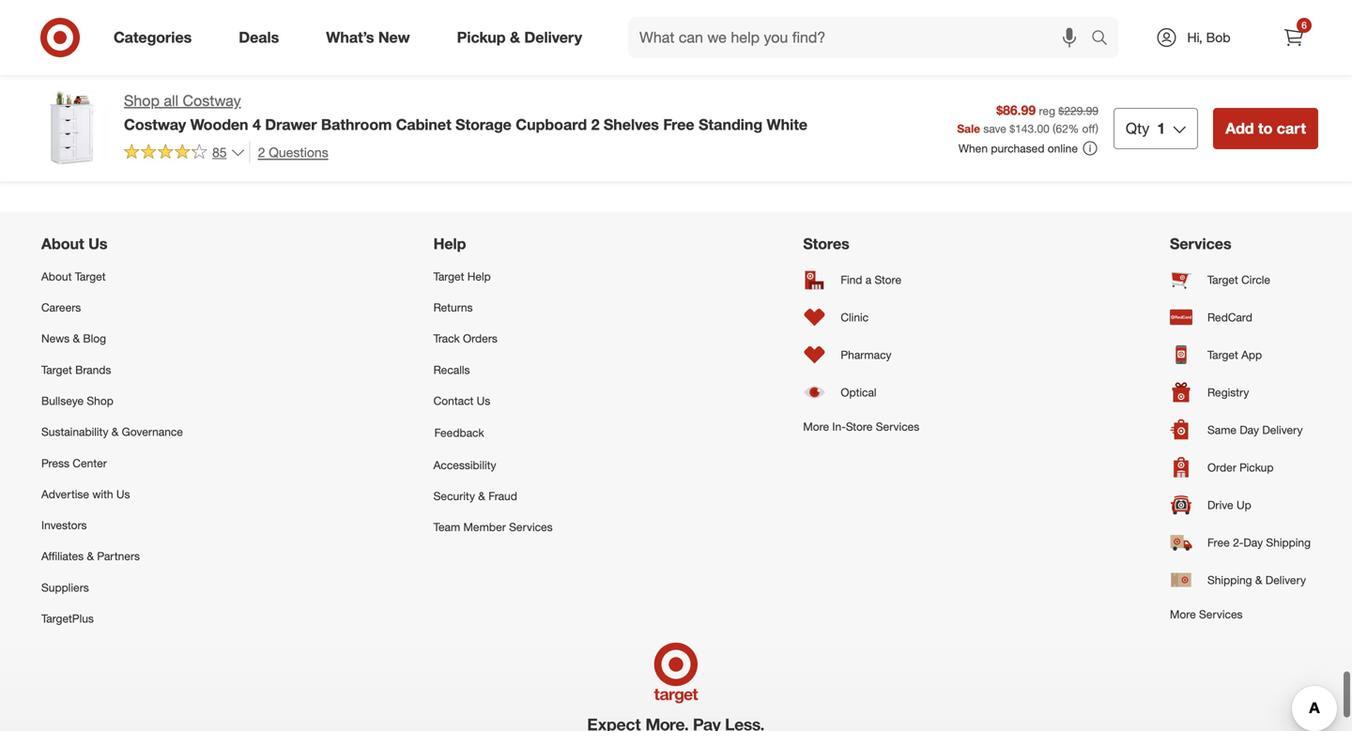 Task type: vqa. For each thing, say whether or not it's contained in the screenshot.
"Minimum"
no



Task type: locate. For each thing, give the bounding box(es) containing it.
shop inside shop all costway costway wooden 4 drawer bathroom cabinet storage cupboard 2 shelves free standing white
[[124, 92, 160, 110]]

sign
[[885, 70, 917, 89]]

pharmacy link
[[804, 336, 920, 374]]

store right a
[[875, 273, 902, 287]]

shipping up "more services" link
[[1208, 573, 1253, 587]]

off
[[1083, 121, 1096, 136]]

1 horizontal spatial store
[[875, 273, 902, 287]]

free right shelves
[[664, 115, 695, 134]]

careers
[[41, 301, 81, 315]]

0 vertical spatial more
[[804, 420, 830, 434]]

1 horizontal spatial help
[[468, 270, 491, 284]]

more
[[804, 420, 830, 434], [1171, 608, 1197, 622]]

1 horizontal spatial shipping
[[1267, 536, 1311, 550]]

0 horizontal spatial store
[[846, 420, 873, 434]]

accessibility link
[[434, 450, 553, 481]]

target
[[75, 270, 106, 284], [434, 270, 464, 284], [1208, 273, 1239, 287], [1208, 348, 1239, 362], [41, 363, 72, 377]]

0 vertical spatial shop
[[124, 92, 160, 110]]

orders
[[463, 332, 498, 346]]

policy
[[1017, 71, 1051, 88]]

2 vertical spatial delivery
[[1266, 573, 1307, 587]]

& up the trends,
[[510, 28, 520, 47]]

find
[[841, 273, 863, 287]]

What can we help you find? suggestions appear below search field
[[629, 17, 1096, 58]]

2 vertical spatial us
[[116, 487, 130, 502]]

2 down 4
[[258, 144, 265, 161]]

pickup right order
[[1240, 461, 1274, 475]]

security
[[434, 489, 475, 503]]

contact us
[[434, 394, 491, 408]]

2 questions link
[[249, 142, 329, 163]]

1 vertical spatial us
[[477, 394, 491, 408]]

day right same
[[1240, 423, 1260, 437]]

circle
[[1242, 273, 1271, 287]]

1 horizontal spatial pickup
[[1240, 461, 1274, 475]]

target left the circle
[[1208, 273, 1239, 287]]

1 horizontal spatial 2
[[591, 115, 600, 134]]

shipping & delivery link
[[1171, 562, 1311, 599]]

shop inside bullseye shop link
[[87, 394, 114, 408]]

hi, bob
[[1188, 29, 1231, 46]]

about us
[[41, 235, 108, 253]]

0 vertical spatial day
[[1240, 423, 1260, 437]]

0 horizontal spatial pickup
[[457, 28, 506, 47]]

services down shipping & delivery link
[[1200, 608, 1243, 622]]

1 vertical spatial pickup
[[1240, 461, 1274, 475]]

1 vertical spatial costway
[[124, 115, 186, 134]]

& down bullseye shop link
[[112, 425, 119, 439]]

target for target app
[[1208, 348, 1239, 362]]

shipping & delivery
[[1208, 573, 1307, 587]]

shipping
[[1267, 536, 1311, 550], [1208, 573, 1253, 587]]

0 horizontal spatial us
[[88, 235, 108, 253]]

pickup up get top deals, latest trends, and more.
[[457, 28, 506, 47]]

latest
[[424, 68, 471, 90]]

shop down brands
[[87, 394, 114, 408]]

None text field
[[640, 59, 846, 100]]

85
[[212, 144, 227, 160]]

about for about us
[[41, 235, 84, 253]]

about up about target
[[41, 235, 84, 253]]

sustainability & governance
[[41, 425, 183, 439]]

1 vertical spatial about
[[41, 270, 72, 284]]

2 about from the top
[[41, 270, 72, 284]]

fraud
[[489, 489, 517, 503]]

deals,
[[369, 68, 419, 90]]

track orders link
[[434, 323, 553, 354]]

& for affiliates
[[87, 550, 94, 564]]

0 vertical spatial free
[[664, 115, 695, 134]]

standing
[[699, 115, 763, 134]]

cabinet
[[396, 115, 452, 134]]

target down news
[[41, 363, 72, 377]]

delivery down free 2-day shipping
[[1266, 573, 1307, 587]]

clinic
[[841, 310, 869, 324]]

delivery up order pickup
[[1263, 423, 1303, 437]]

1 vertical spatial store
[[846, 420, 873, 434]]

target up returns
[[434, 270, 464, 284]]

1 vertical spatial more
[[1171, 608, 1197, 622]]

delivery inside "same day delivery" link
[[1263, 423, 1303, 437]]

order
[[1208, 461, 1237, 475]]

0 horizontal spatial shop
[[87, 394, 114, 408]]

pickup inside order pickup link
[[1240, 461, 1274, 475]]

target app link
[[1171, 336, 1311, 374]]

more left in-
[[804, 420, 830, 434]]

0 horizontal spatial more
[[804, 420, 830, 434]]

hi,
[[1188, 29, 1203, 46]]

target for target circle
[[1208, 273, 1239, 287]]

& down free 2-day shipping
[[1256, 573, 1263, 587]]

1 vertical spatial shop
[[87, 394, 114, 408]]

track
[[434, 332, 460, 346]]

qty 1
[[1126, 119, 1166, 137]]

us for contact us
[[477, 394, 491, 408]]

bullseye shop
[[41, 394, 114, 408]]

4
[[253, 115, 261, 134]]

2-
[[1234, 536, 1244, 550]]

1 horizontal spatial shop
[[124, 92, 160, 110]]

affiliates & partners link
[[41, 541, 183, 572]]

more in-store services link
[[804, 411, 920, 443]]

us up about target link
[[88, 235, 108, 253]]

& left fraud
[[478, 489, 486, 503]]

drawer
[[265, 115, 317, 134]]

cupboard
[[516, 115, 587, 134]]

costway up wooden
[[183, 92, 241, 110]]

2 inside 2 questions link
[[258, 144, 265, 161]]

& right affiliates
[[87, 550, 94, 564]]

0 vertical spatial help
[[434, 235, 466, 253]]

brands
[[75, 363, 111, 377]]

2 inside shop all costway costway wooden 4 drawer bathroom cabinet storage cupboard 2 shelves free standing white
[[591, 115, 600, 134]]

us right with
[[116, 487, 130, 502]]

about inside about target link
[[41, 270, 72, 284]]

0 horizontal spatial help
[[434, 235, 466, 253]]

help up target help
[[434, 235, 466, 253]]

store inside find a store link
[[875, 273, 902, 287]]

advertise
[[41, 487, 89, 502]]

target left app
[[1208, 348, 1239, 362]]

1
[[1158, 119, 1166, 137]]

redcard
[[1208, 310, 1253, 324]]

delivery inside pickup & delivery link
[[525, 28, 582, 47]]

feedback button
[[434, 417, 553, 450]]

6
[[1302, 19, 1307, 31]]

more down shipping & delivery link
[[1171, 608, 1197, 622]]

0 vertical spatial pickup
[[457, 28, 506, 47]]

1 vertical spatial shipping
[[1208, 573, 1253, 587]]

white
[[767, 115, 808, 134]]

pickup & delivery
[[457, 28, 582, 47]]

app
[[1242, 348, 1263, 362]]

categories link
[[98, 17, 215, 58]]

0 vertical spatial about
[[41, 235, 84, 253]]

1 about from the top
[[41, 235, 84, 253]]

2 horizontal spatial us
[[477, 394, 491, 408]]

search
[[1083, 30, 1128, 48]]

what's new link
[[310, 17, 434, 58]]

delivery inside shipping & delivery link
[[1266, 573, 1307, 587]]

services down optical 'link' at the bottom right of page
[[876, 420, 920, 434]]

0 horizontal spatial free
[[664, 115, 695, 134]]

day
[[1240, 423, 1260, 437], [1244, 536, 1264, 550]]

target down about us
[[75, 270, 106, 284]]

us for about us
[[88, 235, 108, 253]]

$86.99 reg $229.99 sale save $ 143.00 ( 62 % off )
[[958, 102, 1099, 136]]

about up 'careers'
[[41, 270, 72, 284]]

costway
[[183, 92, 241, 110], [124, 115, 186, 134]]

more inside more in-store services link
[[804, 420, 830, 434]]

0 horizontal spatial shipping
[[1208, 573, 1253, 587]]

1 vertical spatial delivery
[[1263, 423, 1303, 437]]

shop left the all on the top of page
[[124, 92, 160, 110]]

store
[[875, 273, 902, 287], [846, 420, 873, 434]]

help up returns link
[[468, 270, 491, 284]]

deals link
[[223, 17, 303, 58]]

targetplus
[[41, 612, 94, 626]]

news & blog
[[41, 332, 106, 346]]

shipping up shipping & delivery
[[1267, 536, 1311, 550]]

2 left shelves
[[591, 115, 600, 134]]

& inside 'link'
[[112, 425, 119, 439]]

0 vertical spatial costway
[[183, 92, 241, 110]]

affiliates & partners
[[41, 550, 140, 564]]

0 vertical spatial us
[[88, 235, 108, 253]]

free left the 2-
[[1208, 536, 1230, 550]]

about target link
[[41, 261, 183, 292]]

0 vertical spatial 2
[[591, 115, 600, 134]]

save
[[984, 121, 1007, 136]]

optical
[[841, 385, 877, 400]]

free 2-day shipping link
[[1171, 524, 1311, 562]]

us right the contact
[[477, 394, 491, 408]]

target brands
[[41, 363, 111, 377]]

store down optical 'link' at the bottom right of page
[[846, 420, 873, 434]]

1 vertical spatial free
[[1208, 536, 1230, 550]]

advertise with us link
[[41, 479, 183, 510]]

more inside "more services" link
[[1171, 608, 1197, 622]]

& left blog
[[73, 332, 80, 346]]

0 vertical spatial delivery
[[525, 28, 582, 47]]

add to cart button
[[1214, 108, 1319, 149]]

1 vertical spatial 2
[[258, 144, 265, 161]]

0 vertical spatial store
[[875, 273, 902, 287]]

delivery up and
[[525, 28, 582, 47]]

privacy policy link
[[970, 70, 1051, 89]]

1 horizontal spatial more
[[1171, 608, 1197, 622]]

delivery
[[525, 28, 582, 47], [1263, 423, 1303, 437], [1266, 573, 1307, 587]]

0 horizontal spatial 2
[[258, 144, 265, 161]]

costway down the all on the top of page
[[124, 115, 186, 134]]

store inside more in-store services link
[[846, 420, 873, 434]]

day up shipping & delivery
[[1244, 536, 1264, 550]]

drive up
[[1208, 498, 1252, 512]]



Task type: describe. For each thing, give the bounding box(es) containing it.
blog
[[83, 332, 106, 346]]

a
[[866, 273, 872, 287]]

security & fraud
[[434, 489, 517, 503]]

suppliers
[[41, 581, 89, 595]]

more services
[[1171, 608, 1243, 622]]

cart
[[1277, 119, 1307, 137]]

delivery for same day delivery
[[1263, 423, 1303, 437]]

top
[[336, 68, 364, 90]]

sale
[[958, 121, 981, 136]]

delivery for pickup & delivery
[[525, 28, 582, 47]]

press center
[[41, 456, 107, 470]]

85 link
[[124, 142, 246, 165]]

target brands link
[[41, 354, 183, 386]]

partners
[[97, 550, 140, 564]]

free 2-day shipping
[[1208, 536, 1311, 550]]

2 questions
[[258, 144, 329, 161]]

$86.99
[[997, 102, 1036, 118]]

delivery for shipping & delivery
[[1266, 573, 1307, 587]]

drive
[[1208, 498, 1234, 512]]

sign up button
[[861, 59, 955, 100]]

%
[[1069, 121, 1080, 136]]

sustainability & governance link
[[41, 417, 183, 448]]

bathroom
[[321, 115, 392, 134]]

qty
[[1126, 119, 1150, 137]]

1 horizontal spatial free
[[1208, 536, 1230, 550]]

free inside shop all costway costway wooden 4 drawer bathroom cabinet storage cupboard 2 shelves free standing white
[[664, 115, 695, 134]]

target app
[[1208, 348, 1263, 362]]

when
[[959, 141, 988, 155]]

in-
[[833, 420, 846, 434]]

$
[[1010, 121, 1016, 136]]

more services link
[[1171, 599, 1311, 630]]

accessibility
[[434, 458, 497, 472]]

team member services link
[[434, 512, 553, 543]]

find a store
[[841, 273, 902, 287]]

& for security
[[478, 489, 486, 503]]

services down fraud
[[509, 520, 553, 535]]

purchased
[[991, 141, 1045, 155]]

get top deals, latest trends, and more.
[[301, 68, 625, 90]]

143.00
[[1016, 121, 1050, 136]]

returns
[[434, 301, 473, 315]]

center
[[73, 456, 107, 470]]

0 vertical spatial shipping
[[1267, 536, 1311, 550]]

clinic link
[[804, 299, 920, 336]]

1 vertical spatial help
[[468, 270, 491, 284]]

investors link
[[41, 510, 183, 541]]

news
[[41, 332, 70, 346]]

target help link
[[434, 261, 553, 292]]

search button
[[1083, 17, 1128, 62]]

1 vertical spatial day
[[1244, 536, 1264, 550]]

same
[[1208, 423, 1237, 437]]

order pickup link
[[1171, 449, 1311, 487]]

sign up
[[885, 70, 939, 89]]

categories
[[114, 28, 192, 47]]

& for sustainability
[[112, 425, 119, 439]]

privacy
[[970, 71, 1013, 88]]

registry link
[[1171, 374, 1311, 411]]

deals
[[239, 28, 279, 47]]

target help
[[434, 270, 491, 284]]

services up target circle
[[1171, 235, 1232, 253]]

careers link
[[41, 292, 183, 323]]

order pickup
[[1208, 461, 1274, 475]]

team member services
[[434, 520, 553, 535]]

& for news
[[73, 332, 80, 346]]

feedback
[[435, 426, 484, 440]]

image of costway wooden 4 drawer bathroom cabinet storage cupboard 2 shelves free standing white image
[[34, 90, 109, 165]]

1 horizontal spatial us
[[116, 487, 130, 502]]

& for shipping
[[1256, 573, 1263, 587]]

online
[[1048, 141, 1078, 155]]

same day delivery link
[[1171, 411, 1311, 449]]

target for target brands
[[41, 363, 72, 377]]

pickup & delivery link
[[441, 17, 606, 58]]

about for about target
[[41, 270, 72, 284]]

recalls link
[[434, 354, 553, 386]]

press center link
[[41, 448, 183, 479]]

press
[[41, 456, 69, 470]]

more for more in-store services
[[804, 420, 830, 434]]

store for a
[[875, 273, 902, 287]]

about target
[[41, 270, 106, 284]]

target for target help
[[434, 270, 464, 284]]

target circle link
[[1171, 261, 1311, 299]]

up
[[921, 70, 939, 89]]

privacy policy
[[970, 71, 1051, 88]]

contact us link
[[434, 386, 553, 417]]

new
[[378, 28, 410, 47]]

suppliers link
[[41, 572, 183, 604]]

& for pickup
[[510, 28, 520, 47]]

bullseye
[[41, 394, 84, 408]]

same day delivery
[[1208, 423, 1303, 437]]

stores
[[804, 235, 850, 253]]

pharmacy
[[841, 348, 892, 362]]

$229.99
[[1059, 104, 1099, 118]]

store for in-
[[846, 420, 873, 434]]

what's new
[[326, 28, 410, 47]]

registry
[[1208, 385, 1250, 400]]

more.
[[577, 68, 625, 90]]

advertise with us
[[41, 487, 130, 502]]

pickup inside pickup & delivery link
[[457, 28, 506, 47]]

target circle
[[1208, 273, 1271, 287]]

reg
[[1039, 104, 1056, 118]]

more for more services
[[1171, 608, 1197, 622]]

contact
[[434, 394, 474, 408]]

target: expect more. pay less. image
[[412, 635, 940, 732]]

drive up link
[[1171, 487, 1311, 524]]



